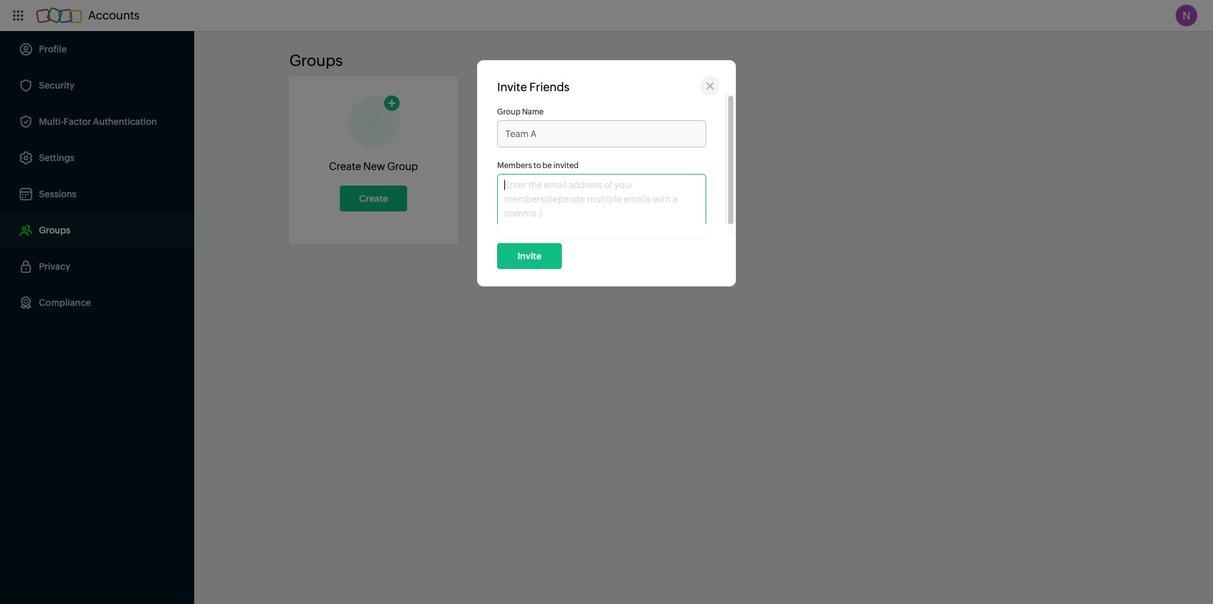 Task type: locate. For each thing, give the bounding box(es) containing it.
0 vertical spatial group
[[497, 108, 521, 117]]

1 vertical spatial members
[[544, 177, 584, 188]]

name
[[522, 108, 544, 117]]

members left to
[[497, 161, 532, 171]]

group down makeprimary 'icon'
[[497, 108, 521, 117]]

invited
[[554, 161, 579, 171]]

group right new
[[387, 161, 418, 173]]

create down create new group
[[359, 194, 388, 204]]

0 vertical spatial invite
[[497, 81, 527, 94]]

1
[[539, 177, 542, 188]]

create for create
[[359, 194, 388, 204]]

1 horizontal spatial group
[[497, 108, 521, 117]]

compliance
[[39, 298, 91, 308]]

group
[[497, 108, 521, 117], [387, 161, 418, 173]]

0 vertical spatial groups
[[289, 52, 343, 69]]

create left new
[[329, 161, 361, 173]]

invite button
[[497, 244, 562, 270]]

create
[[329, 161, 361, 173], [359, 194, 388, 204]]

1 horizontal spatial members
[[544, 177, 584, 188]]

0 horizontal spatial groups
[[39, 225, 71, 236]]

0 vertical spatial create
[[329, 161, 361, 173]]

1 vertical spatial groups
[[39, 225, 71, 236]]

invite inside button
[[518, 251, 542, 262]]

groups
[[289, 52, 343, 69], [39, 225, 71, 236]]

invite
[[497, 81, 527, 94], [518, 251, 542, 262]]

create for create new group
[[329, 161, 361, 173]]

members inside the team a 1 members
[[544, 177, 584, 188]]

create inside button
[[359, 194, 388, 204]]

0 horizontal spatial members
[[497, 161, 532, 171]]

1 vertical spatial invite
[[518, 251, 542, 262]]

to
[[534, 161, 541, 171]]

invite for invite friends
[[497, 81, 527, 94]]

makeprimary image
[[490, 89, 502, 101]]

None text field
[[497, 121, 706, 148]]

members down invited
[[544, 177, 584, 188]]

0 horizontal spatial group
[[387, 161, 418, 173]]

accounts
[[88, 8, 140, 22]]

a
[[573, 161, 581, 174]]

1 vertical spatial create
[[359, 194, 388, 204]]

1 horizontal spatial groups
[[289, 52, 343, 69]]

settings
[[39, 153, 74, 163]]

1 vertical spatial group
[[387, 161, 418, 173]]

be
[[543, 161, 552, 171]]

members
[[497, 161, 532, 171], [544, 177, 584, 188]]

team
[[542, 161, 571, 174]]

factor
[[64, 117, 91, 127]]



Task type: vqa. For each thing, say whether or not it's contained in the screenshot.
First
no



Task type: describe. For each thing, give the bounding box(es) containing it.
create new group
[[329, 161, 418, 173]]

security
[[39, 80, 75, 91]]

authentication
[[93, 117, 157, 127]]

create button
[[340, 186, 407, 212]]

group name
[[497, 108, 544, 117]]

friends
[[530, 81, 570, 94]]

sessions
[[39, 189, 76, 199]]

team a 1 members
[[539, 161, 584, 188]]

multi-
[[39, 117, 64, 127]]

members to be invited
[[497, 161, 579, 171]]

invite friends
[[497, 81, 570, 94]]

privacy
[[39, 262, 70, 272]]

invite for invite
[[518, 251, 542, 262]]

0 vertical spatial members
[[497, 161, 532, 171]]

new
[[363, 161, 385, 173]]

multi-factor authentication
[[39, 117, 157, 127]]

profile
[[39, 44, 67, 54]]



